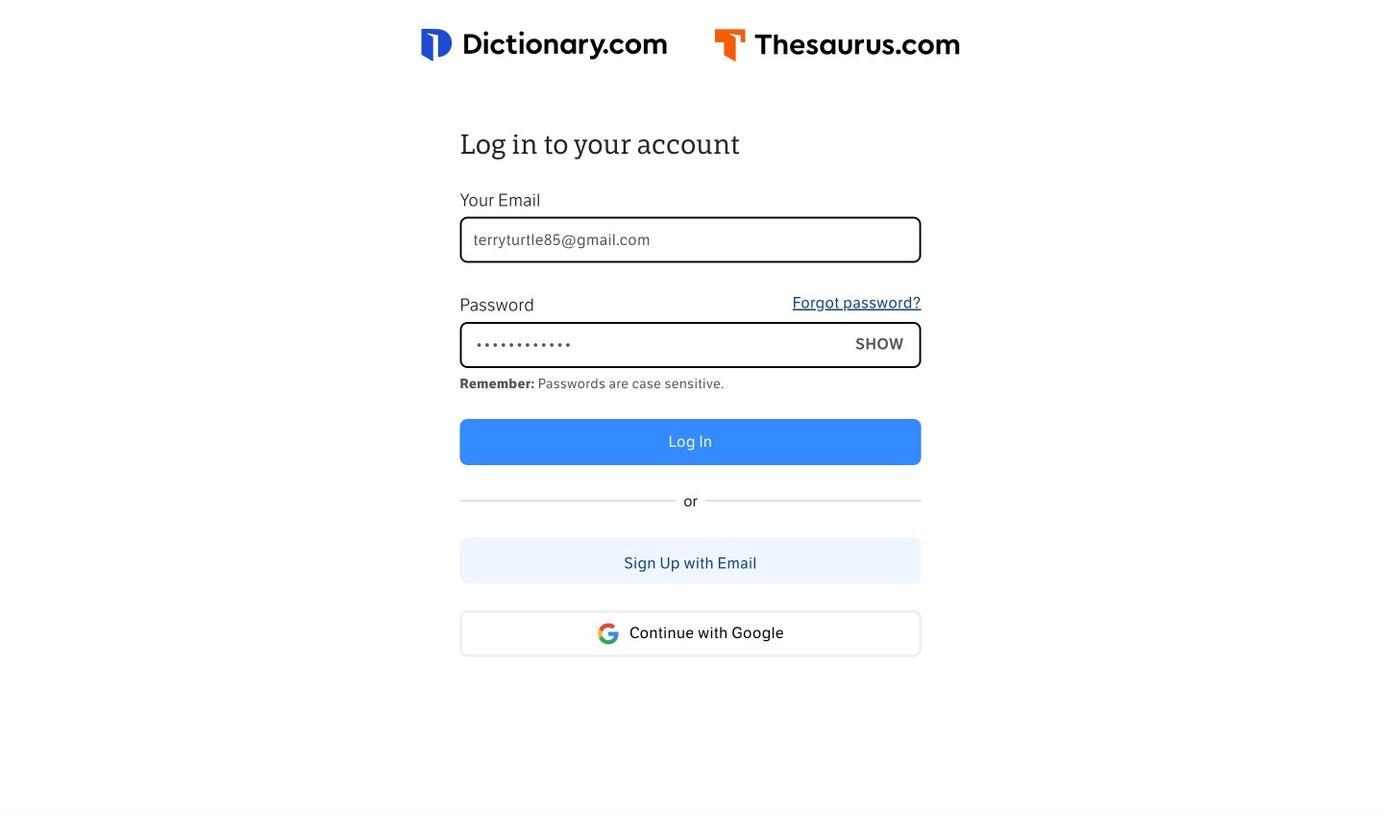 Task type: vqa. For each thing, say whether or not it's contained in the screenshot.
yourname@email.com email field
yes



Task type: describe. For each thing, give the bounding box(es) containing it.
yourname@email.com email field
[[460, 217, 922, 263]]



Task type: locate. For each thing, give the bounding box(es) containing it.
Password password field
[[462, 324, 840, 366]]



